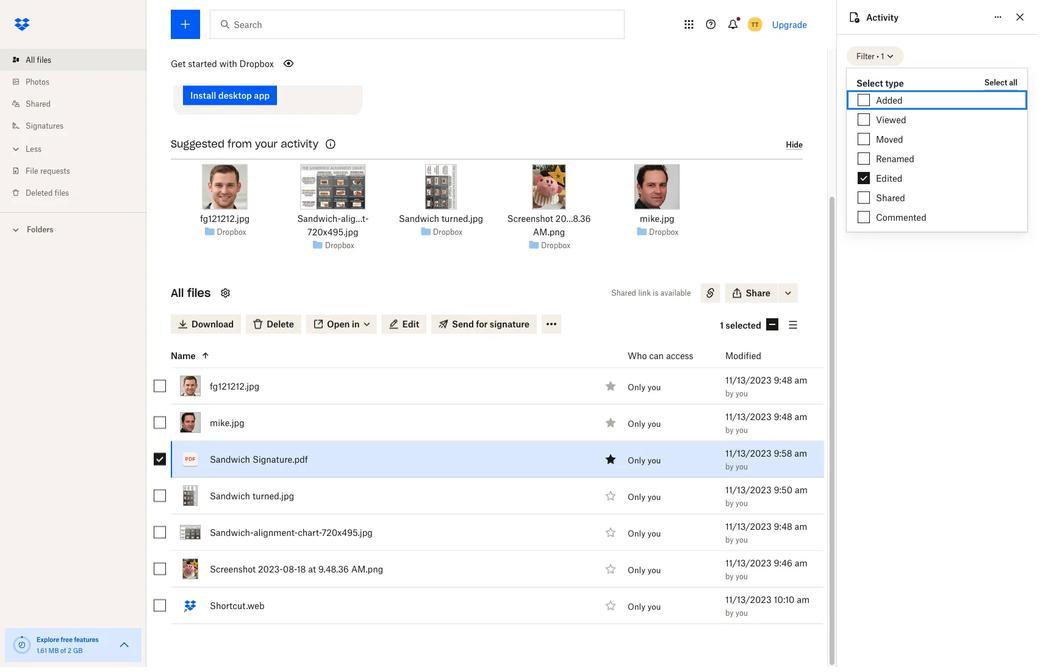 Task type: describe. For each thing, give the bounding box(es) containing it.
sandwich signature.pdf
[[210, 455, 308, 465]]

0 horizontal spatial 1
[[721, 321, 724, 331]]

selected
[[726, 321, 762, 331]]

1 vertical spatial 720x495.jpg
[[322, 528, 373, 539]]

20…8.36
[[556, 214, 591, 224]]

720x495.jpg inside the sandwich-alig…t- 720x495.jpg
[[308, 227, 359, 238]]

9:48 for mike.jpg
[[774, 412, 793, 423]]

shortcut.web link
[[210, 599, 265, 614]]

am for fg121212.jpg
[[795, 375, 808, 386]]

11/13/2023 for shortcut.web
[[726, 595, 772, 606]]

by for sandwich signature.pdf
[[726, 463, 734, 472]]

add to starred image for 11/13/2023 10:10 am
[[604, 599, 618, 614]]

moved
[[877, 134, 904, 144]]

list containing today
[[847, 66, 1028, 133]]

renamed checkbox item
[[847, 149, 1028, 169]]

2023-
[[258, 565, 283, 575]]

you inside 11/13/2023 9:46 am by you
[[736, 573, 749, 582]]

only for mike.jpg
[[628, 420, 646, 429]]

filter • 1
[[857, 52, 885, 61]]

shared link
[[10, 93, 147, 115]]

today
[[850, 80, 875, 90]]

list containing all files
[[0, 42, 147, 212]]

only you button for shortcut.web
[[628, 603, 661, 613]]

requests
[[40, 166, 70, 176]]

select type
[[857, 78, 905, 88]]

mb
[[49, 647, 59, 655]]

alig…t-
[[341, 214, 369, 224]]

screenshot for screenshot 20…8.36 am.png
[[508, 214, 554, 224]]

/mike.jpg image
[[635, 165, 680, 210]]

sandwich signature.pdf link
[[210, 453, 308, 467]]

you
[[882, 99, 897, 110]]

access
[[667, 351, 694, 361]]

file
[[944, 99, 957, 110]]

screenshot 2023-08-18 at 9.48.36 am.png link
[[210, 563, 384, 577]]

1 horizontal spatial turned.jpg
[[442, 214, 484, 224]]

desktop
[[217, 56, 245, 65]]

remove from starred image for 11/13/2023 9:48 am
[[604, 416, 618, 431]]

signatures link
[[10, 115, 147, 137]]

shared for the shared "link" at left top
[[26, 99, 51, 108]]

9:50
[[774, 485, 793, 496]]

dropbox link for fg121212.jpg
[[217, 226, 246, 238]]

am for mike.jpg
[[795, 412, 808, 423]]

/fg121212.jpg image
[[202, 165, 248, 210]]

link
[[639, 289, 651, 298]]

table containing name
[[144, 344, 825, 625]]

with
[[220, 58, 237, 69]]

quota usage element
[[12, 636, 32, 656]]

/sandwich turned.jpg image
[[426, 165, 457, 210]]

am
[[899, 111, 912, 121]]

sandwich for 11/13/2023 9:50 am
[[210, 491, 250, 502]]

sandwich-alig…t- 720x495.jpg link
[[289, 212, 377, 239]]

file
[[26, 166, 38, 176]]

9:58 inside you edited this file 9:58 am
[[882, 111, 897, 121]]

deleted
[[26, 188, 53, 198]]

2 vertical spatial shared
[[612, 289, 637, 298]]

sandwich-alig…t- 720x495.jpg
[[297, 214, 369, 238]]

1.61
[[37, 647, 47, 655]]

dropbox link for mike.jpg
[[650, 226, 679, 238]]

commented
[[877, 212, 927, 223]]

/mike.jpg image
[[180, 413, 201, 434]]

11/13/2023 9:48 am by you for fg121212.jpg
[[726, 375, 808, 399]]

sandwich-alignment-chart-720x495.jpg link
[[210, 526, 373, 541]]

signature.pdf
[[253, 455, 308, 465]]

am for screenshot 2023-08-18 at 9.48.36 am.png
[[795, 559, 808, 569]]

am for sandwich signature.pdf
[[795, 449, 808, 459]]

your
[[255, 138, 278, 151]]

/sandwich turned.jpg image
[[183, 486, 198, 507]]

name sandwich-alignment-chart-720x495.jpg, modified 11/13/2023 9:48 am, element
[[144, 515, 825, 552]]

features
[[74, 636, 99, 644]]

suggested from your activity
[[171, 138, 319, 151]]

modified
[[726, 351, 762, 361]]

screenshot 2023-08-18 at 9.48.36 am.png
[[210, 565, 384, 575]]

edited
[[899, 99, 924, 110]]

activity
[[281, 138, 319, 151]]

file requests
[[26, 166, 70, 176]]

of
[[60, 647, 66, 655]]

dropbox for mike.jpg
[[650, 228, 679, 237]]

1 horizontal spatial 1
[[882, 52, 885, 61]]

sandwich-alignment-chart-720x495.jpg
[[210, 528, 373, 539]]

11/13/2023 for sandwich-alignment-chart-720x495.jpg
[[726, 522, 772, 532]]

only for shortcut.web
[[628, 603, 646, 613]]

turned.jpg inside "element"
[[253, 491, 294, 502]]

9:46
[[774, 559, 793, 569]]

11/13/2023 for sandwich turned.jpg
[[726, 485, 772, 496]]

folders button
[[0, 220, 147, 238]]

screenshot 20…8.36 am.png
[[508, 214, 591, 238]]

is
[[653, 289, 659, 298]]

this
[[927, 99, 942, 110]]

upgrade
[[773, 19, 808, 30]]

available
[[661, 289, 691, 298]]

only you button for screenshot 2023-08-18 at 9.48.36 am.png
[[628, 566, 661, 576]]

all files inside list item
[[26, 55, 51, 64]]

modified button
[[726, 349, 794, 364]]

0 vertical spatial sandwich
[[399, 214, 440, 224]]

only for screenshot 2023-08-18 at 9.48.36 am.png
[[628, 566, 646, 576]]

only you for mike.jpg
[[628, 420, 661, 429]]

0 vertical spatial mike.jpg
[[640, 214, 675, 224]]

you inside 11/13/2023 10:10 am by you
[[736, 609, 749, 618]]

screenshot 20…8.36 am.png link
[[505, 212, 594, 239]]

only you for screenshot 2023-08-18 at 9.48.36 am.png
[[628, 566, 661, 576]]

/fg121212.jpg image
[[180, 376, 201, 397]]

dropbox image
[[10, 12, 34, 37]]

sandwich turned.jpg inside name sandwich turned.jpg, modified 11/13/2023 9:50 am, "element"
[[210, 491, 294, 502]]

edited
[[877, 173, 903, 183]]

offline
[[302, 56, 324, 65]]

by for sandwich-alignment-chart-720x495.jpg
[[726, 536, 734, 545]]

all files list item
[[0, 49, 147, 71]]

11/13/2023 9:46 am by you
[[726, 559, 808, 582]]

1 horizontal spatial all files
[[171, 287, 211, 301]]

shared for shared checkbox item
[[877, 193, 906, 203]]

0 vertical spatial fg121212.jpg
[[200, 214, 250, 224]]

1 on from the left
[[207, 56, 215, 65]]

only you for sandwich signature.pdf
[[628, 456, 661, 466]]

added
[[877, 95, 903, 105]]

am for sandwich turned.jpg
[[795, 485, 808, 496]]

11/13/2023 for mike.jpg
[[726, 412, 772, 423]]

fg121212.jpg inside table
[[210, 382, 260, 392]]

11/13/2023 9:48 am by you for mike.jpg
[[726, 412, 808, 435]]

add to starred image for 11/13/2023 9:50 am
[[604, 489, 618, 504]]

who can access
[[628, 351, 694, 361]]

10:10
[[774, 595, 795, 606]]

filter
[[857, 52, 875, 61]]

am.png inside table
[[351, 565, 384, 575]]

11/13/2023 for fg121212.jpg
[[726, 375, 772, 386]]

mike.jpg inside "element"
[[210, 418, 245, 429]]

only for sandwich turned.jpg
[[628, 493, 646, 503]]

from
[[228, 138, 252, 151]]

can
[[650, 351, 664, 361]]

you inside 11/13/2023 9:58 am by you
[[736, 463, 749, 472]]

1 horizontal spatial sandwich turned.jpg link
[[399, 212, 484, 226]]

select all
[[985, 78, 1018, 87]]

remove from starred image for 11/13/2023 9:58 am
[[604, 453, 618, 467]]

name sandwich signature.pdf, modified 11/13/2023 9:58 am, element
[[144, 442, 825, 479]]

only you for sandwich turned.jpg
[[628, 493, 661, 503]]

11/13/2023 9:48 am by you for sandwich-alignment-chart-720x495.jpg
[[726, 522, 808, 545]]

add to starred image for 11/13/2023 9:46 am
[[604, 563, 618, 577]]

by for fg121212.jpg
[[726, 390, 734, 399]]

only you for fg121212.jpg
[[628, 383, 661, 393]]

and
[[326, 56, 339, 65]]

only for sandwich-alignment-chart-720x495.jpg
[[628, 530, 646, 539]]

sandwich- for alignment-
[[210, 528, 254, 539]]

add to starred image for 11/13/2023 9:48 am
[[604, 526, 618, 541]]

shortcut.web
[[210, 601, 265, 612]]

9.48.36
[[319, 565, 349, 575]]

files inside list item
[[37, 55, 51, 64]]

moved checkbox item
[[847, 129, 1028, 149]]

/sandwich alignment chart 720x495.jpg image inside name sandwich-alignment-chart-720x495.jpg, modified 11/13/2023 9:48 am, element
[[180, 526, 201, 541]]

install on desktop to work on files offline and stay synced.
[[183, 56, 339, 77]]



Task type: locate. For each thing, give the bounding box(es) containing it.
2 11/13/2023 from the top
[[726, 412, 772, 423]]

by inside 11/13/2023 9:58 am by you
[[726, 463, 734, 472]]

only inside name screenshot 2023-08-18 at 9.48.36 am.png, modified 11/13/2023 9:46 am, element
[[628, 566, 646, 576]]

select all button
[[985, 76, 1018, 90]]

7 only you from the top
[[628, 603, 661, 613]]

sandwich right /sandwich turned.jpg icon
[[210, 491, 250, 502]]

get started with dropbox
[[171, 58, 274, 69]]

only you inside name mike.jpg, modified 11/13/2023 9:48 am, "element"
[[628, 420, 661, 429]]

suggested
[[171, 138, 225, 151]]

by inside 11/13/2023 9:50 am by you
[[726, 499, 734, 509]]

shared link is available
[[612, 289, 691, 298]]

0 horizontal spatial /sandwich alignment chart 720x495.jpg image
[[180, 526, 201, 541]]

1 horizontal spatial screenshot
[[508, 214, 554, 224]]

1 vertical spatial sandwich turned.jpg link
[[210, 489, 294, 504]]

by inside 11/13/2023 9:46 am by you
[[726, 573, 734, 582]]

deleted files link
[[10, 182, 147, 204]]

by inside 11/13/2023 10:10 am by you
[[726, 609, 734, 618]]

3 by from the top
[[726, 463, 734, 472]]

1 vertical spatial mike.jpg link
[[210, 416, 245, 431]]

turned.jpg down /sandwich turned.jpg image
[[442, 214, 484, 224]]

to
[[247, 56, 254, 65]]

only for fg121212.jpg
[[628, 383, 646, 393]]

18
[[297, 565, 306, 575]]

0 vertical spatial mike.jpg link
[[640, 212, 675, 226]]

0 vertical spatial add to starred image
[[604, 489, 618, 504]]

0 horizontal spatial shared
[[26, 99, 51, 108]]

1 horizontal spatial 9:58
[[882, 111, 897, 121]]

6 only from the top
[[628, 566, 646, 576]]

0 vertical spatial /sandwich alignment chart 720x495.jpg image
[[301, 165, 366, 210]]

4 only from the top
[[628, 493, 646, 503]]

shared down edited
[[877, 193, 906, 203]]

0 horizontal spatial sandwich turned.jpg
[[210, 491, 294, 502]]

7 only you button from the top
[[628, 603, 661, 613]]

dropbox link down screenshot 20…8.36 am.png link
[[542, 240, 571, 252]]

by up 11/13/2023 10:10 am by you
[[726, 573, 734, 582]]

1 vertical spatial /sandwich alignment chart 720x495.jpg image
[[180, 526, 201, 541]]

2 9:48 from the top
[[774, 412, 793, 423]]

/sandwich alignment chart 720x495.jpg image down /sandwich turned.jpg icon
[[180, 526, 201, 541]]

only you button inside name sandwich-alignment-chart-720x495.jpg, modified 11/13/2023 9:48 am, element
[[628, 530, 661, 539]]

sandwich inside "element"
[[210, 491, 250, 502]]

on right work
[[275, 56, 283, 65]]

signatures
[[26, 121, 64, 130]]

dropbox down /mike.jpg image
[[650, 228, 679, 237]]

dropbox link
[[217, 226, 246, 238], [433, 226, 463, 238], [650, 226, 679, 238], [325, 240, 355, 252], [542, 240, 571, 252]]

dropbox link for screenshot 20…8.36 am.png
[[542, 240, 571, 252]]

name sandwich turned.jpg, modified 11/13/2023 9:50 am, element
[[144, 479, 825, 515]]

dropbox
[[240, 58, 274, 69], [217, 228, 246, 237], [433, 228, 463, 237], [650, 228, 679, 237], [325, 241, 355, 250], [542, 241, 571, 250]]

1 remove from starred image from the top
[[604, 416, 618, 431]]

by down modified
[[726, 390, 734, 399]]

11/13/2023 up 11/13/2023 9:58 am by you
[[726, 412, 772, 423]]

only you button for sandwich turned.jpg
[[628, 493, 661, 503]]

9:48 down 11/13/2023 9:50 am by you on the right bottom of the page
[[774, 522, 793, 532]]

upgrade link
[[773, 19, 808, 30]]

11/13/2023 for sandwich signature.pdf
[[726, 449, 772, 459]]

share button
[[726, 284, 778, 303]]

sandwich turned.jpg link
[[399, 212, 484, 226], [210, 489, 294, 504]]

by inside name mike.jpg, modified 11/13/2023 9:48 am, "element"
[[726, 426, 734, 435]]

11/13/2023 down modified
[[726, 375, 772, 386]]

1 vertical spatial shared
[[877, 193, 906, 203]]

0 vertical spatial sandwich turned.jpg link
[[399, 212, 484, 226]]

add to starred image
[[604, 489, 618, 504], [604, 563, 618, 577]]

on
[[207, 56, 215, 65], [275, 56, 283, 65]]

0 vertical spatial 9:58
[[882, 111, 897, 121]]

by up 11/13/2023 9:58 am by you
[[726, 426, 734, 435]]

am.png inside screenshot 20…8.36 am.png
[[533, 227, 566, 238]]

1 vertical spatial all
[[171, 287, 184, 301]]

11/13/2023 9:48 am by you inside name mike.jpg, modified 11/13/2023 9:48 am, "element"
[[726, 412, 808, 435]]

dropbox for sandwich turned.jpg
[[433, 228, 463, 237]]

table
[[144, 344, 825, 625]]

photos link
[[10, 71, 147, 93]]

11/13/2023 for screenshot 2023-08-18 at 9.48.36 am.png
[[726, 559, 772, 569]]

fg121212.jpg down /fg121212.jpg image
[[200, 214, 250, 224]]

am.png down 20…8.36
[[533, 227, 566, 238]]

1 vertical spatial 11/13/2023 9:48 am by you
[[726, 412, 808, 435]]

0 vertical spatial remove from starred image
[[604, 416, 618, 431]]

7 11/13/2023 from the top
[[726, 595, 772, 606]]

name fg121212.jpg, modified 11/13/2023 9:48 am, element
[[144, 369, 825, 405]]

1 horizontal spatial list
[[847, 66, 1028, 133]]

0 horizontal spatial mike.jpg link
[[210, 416, 245, 431]]

photos
[[26, 77, 49, 86]]

all files link
[[10, 49, 147, 71]]

tt
[[752, 20, 759, 28]]

1 vertical spatial screenshot
[[210, 565, 256, 575]]

dropbox down /sandwich turned.jpg image
[[433, 228, 463, 237]]

add to starred image inside name screenshot 2023-08-18 at 9.48.36 am.png, modified 11/13/2023 9:46 am, element
[[604, 563, 618, 577]]

am.png right 9.48.36
[[351, 565, 384, 575]]

3 9:48 from the top
[[774, 522, 793, 532]]

2 on from the left
[[275, 56, 283, 65]]

1 only you from the top
[[628, 383, 661, 393]]

2 only you from the top
[[628, 420, 661, 429]]

720x495.jpg down alig…t-
[[308, 227, 359, 238]]

all inside list item
[[26, 55, 35, 64]]

mike.jpg link right /mike.jpg icon
[[210, 416, 245, 431]]

shared inside shared checkbox item
[[877, 193, 906, 203]]

0 horizontal spatial am.png
[[351, 565, 384, 575]]

viewed checkbox item
[[847, 110, 1028, 129]]

9:58 down you
[[882, 111, 897, 121]]

only you button inside name mike.jpg, modified 11/13/2023 9:48 am, "element"
[[628, 420, 661, 429]]

name button
[[171, 349, 598, 364]]

1 add to starred image from the top
[[604, 526, 618, 541]]

am for shortcut.web
[[797, 595, 810, 606]]

close right sidebar image
[[1013, 10, 1028, 24]]

sandwich turned.jpg down sandwich signature.pdf link
[[210, 491, 294, 502]]

activity
[[867, 12, 899, 22]]

turned.jpg up alignment-
[[253, 491, 294, 502]]

1 vertical spatial fg121212.jpg
[[210, 382, 260, 392]]

0 vertical spatial shared
[[26, 99, 51, 108]]

0 vertical spatial turned.jpg
[[442, 214, 484, 224]]

11/13/2023 9:48 am by you down modified button
[[726, 375, 808, 399]]

dropbox right with
[[240, 58, 274, 69]]

1 horizontal spatial all
[[171, 287, 184, 301]]

11/13/2023 9:48 am by you up "9:46"
[[726, 522, 808, 545]]

remove from starred image inside name sandwich signature.pdf, modified 11/13/2023 9:58 am, element
[[604, 453, 618, 467]]

share
[[746, 288, 771, 299]]

2 vertical spatial 9:48
[[774, 522, 793, 532]]

9:48 down modified button
[[774, 375, 793, 386]]

fg121212.jpg link down /fg121212.jpg image
[[200, 212, 250, 226]]

9:48
[[774, 375, 793, 386], [774, 412, 793, 423], [774, 522, 793, 532]]

11/13/2023 10:10 am by you
[[726, 595, 810, 618]]

11/13/2023 up 11/13/2023 9:50 am by you on the right bottom of the page
[[726, 449, 772, 459]]

1 by from the top
[[726, 390, 734, 399]]

5 11/13/2023 from the top
[[726, 522, 772, 532]]

am inside 11/13/2023 9:58 am by you
[[795, 449, 808, 459]]

by inside name fg121212.jpg, modified 11/13/2023 9:48 am, element
[[726, 390, 734, 399]]

2 by from the top
[[726, 426, 734, 435]]

11/13/2023 9:48 am by you inside name sandwich-alignment-chart-720x495.jpg, modified 11/13/2023 9:48 am, element
[[726, 522, 808, 545]]

9:58 up 9:50
[[774, 449, 793, 459]]

2 add to starred image from the top
[[604, 599, 618, 614]]

by up 11/13/2023 9:50 am by you on the right bottom of the page
[[726, 463, 734, 472]]

6 only you button from the top
[[628, 566, 661, 576]]

name
[[171, 351, 196, 361]]

sandwich turned.jpg link down sandwich signature.pdf link
[[210, 489, 294, 504]]

sandwich turned.jpg down /sandwich turned.jpg image
[[399, 214, 484, 224]]

9:48 up 11/13/2023 9:58 am by you
[[774, 412, 793, 423]]

1 vertical spatial 1
[[721, 321, 724, 331]]

0 vertical spatial sandwich-
[[297, 214, 341, 224]]

1 vertical spatial sandwich
[[210, 455, 250, 465]]

shared left link
[[612, 289, 637, 298]]

only you button inside name sandwich turned.jpg, modified 11/13/2023 9:50 am, "element"
[[628, 493, 661, 503]]

0 horizontal spatial mike.jpg
[[210, 418, 245, 429]]

screenshot for screenshot 2023-08-18 at 9.48.36 am.png
[[210, 565, 256, 575]]

11/13/2023 down 11/13/2023 9:46 am by you
[[726, 595, 772, 606]]

add to starred image inside name sandwich turned.jpg, modified 11/13/2023 9:50 am, "element"
[[604, 489, 618, 504]]

dropbox for sandwich-alig…t- 720x495.jpg
[[325, 241, 355, 250]]

renamed
[[877, 154, 915, 164]]

0 horizontal spatial select
[[857, 78, 884, 88]]

dropbox link for sandwich-alig…t- 720x495.jpg
[[325, 240, 355, 252]]

add to starred image inside the name shortcut.web, modified 11/13/2023 10:10 am, element
[[604, 599, 618, 614]]

commented checkbox item
[[847, 208, 1028, 227]]

who
[[628, 351, 647, 361]]

select left type
[[857, 78, 884, 88]]

0 vertical spatial 720x495.jpg
[[308, 227, 359, 238]]

only you for shortcut.web
[[628, 603, 661, 613]]

mike.jpg
[[640, 214, 675, 224], [210, 418, 245, 429]]

by inside name sandwich-alignment-chart-720x495.jpg, modified 11/13/2023 9:48 am, element
[[726, 536, 734, 545]]

only you button
[[628, 383, 661, 393], [628, 420, 661, 429], [628, 456, 661, 466], [628, 493, 661, 503], [628, 530, 661, 539], [628, 566, 661, 576], [628, 603, 661, 613]]

screenshot up "shortcut.web"
[[210, 565, 256, 575]]

sandwich- inside the sandwich-alig…t- 720x495.jpg
[[297, 214, 341, 224]]

gb
[[73, 647, 83, 655]]

11/13/2023 down 11/13/2023 9:50 am by you on the right bottom of the page
[[726, 522, 772, 532]]

less image
[[10, 143, 22, 155]]

1 vertical spatial am.png
[[351, 565, 384, 575]]

/sandwich alignment chart 720x495.jpg image up the sandwich-alig…t- 720x495.jpg link
[[301, 165, 366, 210]]

9:58 inside 11/13/2023 9:58 am by you
[[774, 449, 793, 459]]

0 horizontal spatial all files
[[26, 55, 51, 64]]

chart-
[[298, 528, 322, 539]]

mike.jpg link down /mike.jpg image
[[640, 212, 675, 226]]

4 only you button from the top
[[628, 493, 661, 503]]

0 vertical spatial all files
[[26, 55, 51, 64]]

1 vertical spatial add to starred image
[[604, 599, 618, 614]]

screenshot down /screenshot 2023-08-18 at 9.48.36 am.png image
[[508, 214, 554, 224]]

2 11/13/2023 9:48 am by you from the top
[[726, 412, 808, 435]]

by for sandwich turned.jpg
[[726, 499, 734, 509]]

0 horizontal spatial sandwich turned.jpg link
[[210, 489, 294, 504]]

6 by from the top
[[726, 573, 734, 582]]

1 horizontal spatial mike.jpg link
[[640, 212, 675, 226]]

11/13/2023 inside 11/13/2023 10:10 am by you
[[726, 595, 772, 606]]

/sandwich alignment chart 720x495.jpg image
[[301, 165, 366, 210], [180, 526, 201, 541]]

720x495.jpg
[[308, 227, 359, 238], [322, 528, 373, 539]]

add to starred image
[[604, 526, 618, 541], [604, 599, 618, 614]]

5 only from the top
[[628, 530, 646, 539]]

deleted files
[[26, 188, 69, 198]]

2 remove from starred image from the top
[[604, 453, 618, 467]]

3 only you from the top
[[628, 456, 661, 466]]

6 only you from the top
[[628, 566, 661, 576]]

edited checkbox item
[[847, 169, 1028, 188]]

1 only you button from the top
[[628, 383, 661, 393]]

7 by from the top
[[726, 609, 734, 618]]

2 only you button from the top
[[628, 420, 661, 429]]

alignment-
[[254, 528, 298, 539]]

0 vertical spatial 1
[[882, 52, 885, 61]]

1 vertical spatial mike.jpg
[[210, 418, 245, 429]]

/shortcut.web image
[[181, 597, 200, 616]]

1 horizontal spatial /sandwich alignment chart 720x495.jpg image
[[301, 165, 366, 210]]

1 horizontal spatial sandwich-
[[297, 214, 341, 224]]

fg121212.jpg link
[[200, 212, 250, 226], [210, 379, 260, 394]]

only you button inside name screenshot 2023-08-18 at 9.48.36 am.png, modified 11/13/2023 9:46 am, element
[[628, 566, 661, 576]]

mike.jpg right /mike.jpg icon
[[210, 418, 245, 429]]

11/13/2023 9:48 am by you inside name fg121212.jpg, modified 11/13/2023 9:48 am, element
[[726, 375, 808, 399]]

select for select all
[[985, 78, 1008, 87]]

sandwich turned.jpg link down /sandwich turned.jpg image
[[399, 212, 484, 226]]

files inside install on desktop to work on files offline and stay synced.
[[285, 56, 300, 65]]

1 vertical spatial 9:48
[[774, 412, 793, 423]]

shared down photos
[[26, 99, 51, 108]]

2 vertical spatial sandwich
[[210, 491, 250, 502]]

0 horizontal spatial turned.jpg
[[253, 491, 294, 502]]

1 vertical spatial sandwich-
[[210, 528, 254, 539]]

11/13/2023 9:58 am by you
[[726, 449, 808, 472]]

sandwich down /sandwich turned.jpg image
[[399, 214, 440, 224]]

2 vertical spatial 11/13/2023 9:48 am by you
[[726, 522, 808, 545]]

1 right •
[[882, 52, 885, 61]]

sandwich- for alig…t-
[[297, 214, 341, 224]]

Search in folder "Dropbox" text field
[[234, 18, 600, 31]]

stay
[[183, 68, 198, 77]]

0 vertical spatial fg121212.jpg link
[[200, 212, 250, 226]]

11/13/2023 left 9:50
[[726, 485, 772, 496]]

1 add to starred image from the top
[[604, 489, 618, 504]]

2 add to starred image from the top
[[604, 563, 618, 577]]

all
[[1010, 78, 1018, 87]]

by for screenshot 2023-08-18 at 9.48.36 am.png
[[726, 573, 734, 582]]

fg121212.jpg
[[200, 214, 250, 224], [210, 382, 260, 392]]

1 horizontal spatial mike.jpg
[[640, 214, 675, 224]]

am inside 11/13/2023 9:50 am by you
[[795, 485, 808, 496]]

0 horizontal spatial list
[[0, 42, 147, 212]]

on up the synced.
[[207, 56, 215, 65]]

1 11/13/2023 from the top
[[726, 375, 772, 386]]

only inside the name shortcut.web, modified 11/13/2023 10:10 am, element
[[628, 603, 646, 613]]

dropbox down /fg121212.jpg image
[[217, 228, 246, 237]]

9:48 inside "element"
[[774, 412, 793, 423]]

1 horizontal spatial on
[[275, 56, 283, 65]]

0 vertical spatial all
[[26, 55, 35, 64]]

only you for sandwich-alignment-chart-720x495.jpg
[[628, 530, 661, 539]]

•
[[877, 52, 880, 61]]

1 horizontal spatial select
[[985, 78, 1008, 87]]

720x495.jpg up 9.48.36
[[322, 528, 373, 539]]

1 left "selected"
[[721, 321, 724, 331]]

only inside name fg121212.jpg, modified 11/13/2023 9:48 am, element
[[628, 383, 646, 393]]

only you inside name fg121212.jpg, modified 11/13/2023 9:48 am, element
[[628, 383, 661, 393]]

am inside 11/13/2023 10:10 am by you
[[797, 595, 810, 606]]

mike.jpg down /mike.jpg image
[[640, 214, 675, 224]]

3 11/13/2023 from the top
[[726, 449, 772, 459]]

11/13/2023 inside "element"
[[726, 412, 772, 423]]

sandwich-
[[297, 214, 341, 224], [210, 528, 254, 539]]

sandwich for 11/13/2023 9:58 am
[[210, 455, 250, 465]]

1 horizontal spatial sandwich turned.jpg
[[399, 214, 484, 224]]

am for sandwich-alignment-chart-720x495.jpg
[[795, 522, 808, 532]]

select
[[857, 78, 884, 88], [985, 78, 1008, 87]]

dropbox link down /mike.jpg image
[[650, 226, 679, 238]]

synced.
[[200, 68, 226, 77]]

less
[[26, 144, 42, 154]]

only you inside the name shortcut.web, modified 11/13/2023 10:10 am, element
[[628, 603, 661, 613]]

1 vertical spatial fg121212.jpg link
[[210, 379, 260, 394]]

by up 11/13/2023 9:46 am by you
[[726, 536, 734, 545]]

11/13/2023 inside 11/13/2023 9:58 am by you
[[726, 449, 772, 459]]

name shortcut.web, modified 11/13/2023 10:10 am, element
[[144, 589, 825, 625]]

sandwich- inside sandwich-alignment-chart-720x495.jpg link
[[210, 528, 254, 539]]

08-
[[283, 565, 297, 575]]

screenshot inside screenshot 20…8.36 am.png
[[508, 214, 554, 224]]

6 11/13/2023 from the top
[[726, 559, 772, 569]]

install
[[183, 56, 205, 65]]

only you button inside the name shortcut.web, modified 11/13/2023 10:10 am, element
[[628, 603, 661, 613]]

only you button for fg121212.jpg
[[628, 383, 661, 393]]

11/13/2023 left "9:46"
[[726, 559, 772, 569]]

started
[[188, 58, 217, 69]]

dropbox link down /fg121212.jpg image
[[217, 226, 246, 238]]

shared inside "link"
[[26, 99, 51, 108]]

11/13/2023 inside 11/13/2023 9:50 am by you
[[726, 485, 772, 496]]

5 by from the top
[[726, 536, 734, 545]]

3 only you button from the top
[[628, 456, 661, 466]]

only you button inside name sandwich signature.pdf, modified 11/13/2023 9:58 am, element
[[628, 456, 661, 466]]

tt button
[[746, 15, 765, 34]]

1 vertical spatial add to starred image
[[604, 563, 618, 577]]

1 only from the top
[[628, 383, 646, 393]]

remove from starred image
[[604, 379, 618, 394]]

you edited this file 9:58 am
[[882, 99, 957, 121]]

1 horizontal spatial am.png
[[533, 227, 566, 238]]

5 only you from the top
[[628, 530, 661, 539]]

0 vertical spatial 9:48
[[774, 375, 793, 386]]

11/13/2023 9:48 am by you up 11/13/2023 9:58 am by you
[[726, 412, 808, 435]]

0 horizontal spatial all
[[26, 55, 35, 64]]

select left all
[[985, 78, 1008, 87]]

only you button for mike.jpg
[[628, 420, 661, 429]]

by down 11/13/2023 9:58 am by you
[[726, 499, 734, 509]]

0 vertical spatial screenshot
[[508, 214, 554, 224]]

only you button for sandwich signature.pdf
[[628, 456, 661, 466]]

am inside 11/13/2023 9:46 am by you
[[795, 559, 808, 569]]

sandwich turned.jpg link inside "element"
[[210, 489, 294, 504]]

only inside name mike.jpg, modified 11/13/2023 9:48 am, "element"
[[628, 420, 646, 429]]

sandwich left signature.pdf
[[210, 455, 250, 465]]

name screenshot 2023-08-18 at 9.48.36 am.png, modified 11/13/2023 9:46 am, element
[[144, 552, 825, 589]]

11/13/2023 9:50 am by you
[[726, 485, 808, 509]]

1 vertical spatial remove from starred image
[[604, 453, 618, 467]]

9:48 for fg121212.jpg
[[774, 375, 793, 386]]

add to starred image inside name sandwich-alignment-chart-720x495.jpg, modified 11/13/2023 9:48 am, element
[[604, 526, 618, 541]]

1 vertical spatial sandwich turned.jpg
[[210, 491, 294, 502]]

free
[[61, 636, 73, 644]]

by
[[726, 390, 734, 399], [726, 426, 734, 435], [726, 463, 734, 472], [726, 499, 734, 509], [726, 536, 734, 545], [726, 573, 734, 582], [726, 609, 734, 618]]

0 horizontal spatial screenshot
[[210, 565, 256, 575]]

0 vertical spatial sandwich turned.jpg
[[399, 214, 484, 224]]

5 only you button from the top
[[628, 530, 661, 539]]

dropbox link down /sandwich turned.jpg image
[[433, 226, 463, 238]]

0 horizontal spatial 9:58
[[774, 449, 793, 459]]

only you button for sandwich-alignment-chart-720x495.jpg
[[628, 530, 661, 539]]

shared checkbox item
[[847, 188, 1028, 208]]

only you inside name sandwich turned.jpg, modified 11/13/2023 9:50 am, "element"
[[628, 493, 661, 503]]

1 9:48 from the top
[[774, 375, 793, 386]]

None field
[[0, 0, 89, 13]]

2 horizontal spatial shared
[[877, 193, 906, 203]]

shared
[[26, 99, 51, 108], [877, 193, 906, 203], [612, 289, 637, 298]]

am inside "element"
[[795, 412, 808, 423]]

11/13/2023 9:48 am by you
[[726, 375, 808, 399], [726, 412, 808, 435], [726, 522, 808, 545]]

by down 11/13/2023 9:46 am by you
[[726, 609, 734, 618]]

2
[[68, 647, 72, 655]]

only you button inside name fg121212.jpg, modified 11/13/2023 9:48 am, element
[[628, 383, 661, 393]]

1 vertical spatial all files
[[171, 287, 211, 301]]

0 vertical spatial am.png
[[533, 227, 566, 238]]

2 only from the top
[[628, 420, 646, 429]]

fg121212.jpg right /fg121212.jpg icon
[[210, 382, 260, 392]]

11/13/2023 inside 11/13/2023 9:46 am by you
[[726, 559, 772, 569]]

dropbox link down the sandwich-alig…t- 720x495.jpg link
[[325, 240, 355, 252]]

1 vertical spatial turned.jpg
[[253, 491, 294, 502]]

0 horizontal spatial on
[[207, 56, 215, 65]]

by for shortcut.web
[[726, 609, 734, 618]]

7 only from the top
[[628, 603, 646, 613]]

file requests link
[[10, 160, 147, 182]]

0 vertical spatial 11/13/2023 9:48 am by you
[[726, 375, 808, 399]]

select inside select all button
[[985, 78, 1008, 87]]

dropbox for fg121212.jpg
[[217, 228, 246, 237]]

/screenshot 2023-08-18 at 9.48.36 am.png image
[[533, 165, 566, 210]]

get
[[171, 58, 186, 69]]

dropbox down the sandwich-alig…t- 720x495.jpg link
[[325, 241, 355, 250]]

/screenshot 2023-08-18 at 9.48.36 am.png image
[[183, 560, 198, 580]]

9:58
[[882, 111, 897, 121], [774, 449, 793, 459]]

3 only from the top
[[628, 456, 646, 466]]

0 vertical spatial add to starred image
[[604, 526, 618, 541]]

only inside name sandwich-alignment-chart-720x495.jpg, modified 11/13/2023 9:48 am, element
[[628, 530, 646, 539]]

viewed
[[877, 114, 907, 125]]

only you inside name sandwich signature.pdf, modified 11/13/2023 9:58 am, element
[[628, 456, 661, 466]]

only you inside name sandwich-alignment-chart-720x495.jpg, modified 11/13/2023 9:48 am, element
[[628, 530, 661, 539]]

4 11/13/2023 from the top
[[726, 485, 772, 496]]

added checkbox item
[[847, 90, 1028, 110]]

4 by from the top
[[726, 499, 734, 509]]

list
[[0, 42, 147, 212], [847, 66, 1028, 133]]

mike.jpg link inside name mike.jpg, modified 11/13/2023 9:48 am, "element"
[[210, 416, 245, 431]]

only you inside name screenshot 2023-08-18 at 9.48.36 am.png, modified 11/13/2023 9:46 am, element
[[628, 566, 661, 576]]

type
[[886, 78, 905, 88]]

at
[[308, 565, 316, 575]]

1 vertical spatial 9:58
[[774, 449, 793, 459]]

am.png
[[533, 227, 566, 238], [351, 565, 384, 575]]

only inside name sandwich turned.jpg, modified 11/13/2023 9:50 am, "element"
[[628, 493, 646, 503]]

files
[[37, 55, 51, 64], [285, 56, 300, 65], [55, 188, 69, 198], [187, 287, 211, 301]]

only inside name sandwich signature.pdf, modified 11/13/2023 9:58 am, element
[[628, 456, 646, 466]]

name mike.jpg, modified 11/13/2023 9:48 am, element
[[144, 405, 825, 442]]

9:48 for sandwich-alignment-chart-720x495.jpg
[[774, 522, 793, 532]]

dropbox link for sandwich turned.jpg
[[433, 226, 463, 238]]

3 11/13/2023 9:48 am by you from the top
[[726, 522, 808, 545]]

explore free features 1.61 mb of 2 gb
[[37, 636, 99, 655]]

remove from starred image
[[604, 416, 618, 431], [604, 453, 618, 467]]

by for mike.jpg
[[726, 426, 734, 435]]

1 horizontal spatial shared
[[612, 289, 637, 298]]

you inside 11/13/2023 9:50 am by you
[[736, 499, 749, 509]]

0 horizontal spatial sandwich-
[[210, 528, 254, 539]]

dropbox for screenshot 20…8.36 am.png
[[542, 241, 571, 250]]

select for select type
[[857, 78, 884, 88]]

explore
[[37, 636, 59, 644]]

1 11/13/2023 9:48 am by you from the top
[[726, 375, 808, 399]]

sandwich
[[399, 214, 440, 224], [210, 455, 250, 465], [210, 491, 250, 502]]

4 only you from the top
[[628, 493, 661, 503]]

turned.jpg
[[442, 214, 484, 224], [253, 491, 294, 502]]

fg121212.jpg link right /fg121212.jpg icon
[[210, 379, 260, 394]]

dropbox down screenshot 20…8.36 am.png link
[[542, 241, 571, 250]]

only for sandwich signature.pdf
[[628, 456, 646, 466]]



Task type: vqa. For each thing, say whether or not it's contained in the screenshot.


